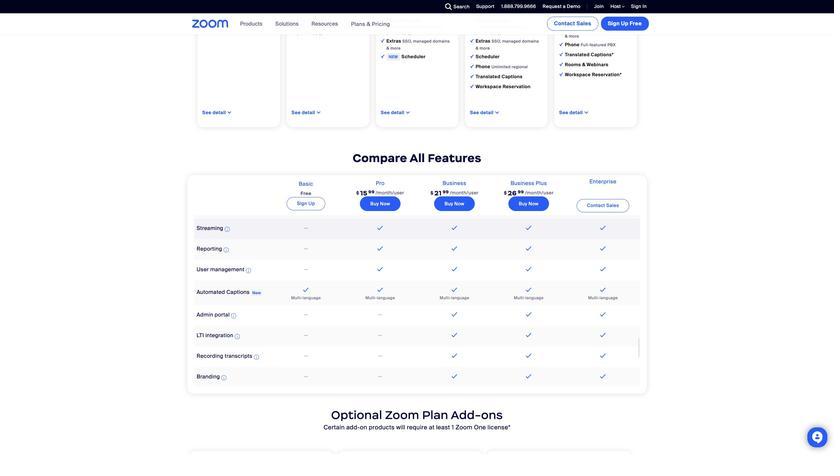 Task type: describe. For each thing, give the bounding box(es) containing it.
streaming
[[197, 225, 223, 232]]

see for cloud storage 10gb
[[470, 109, 479, 115]]

demo
[[567, 3, 580, 9]]

5 see from the left
[[559, 109, 568, 115]]

buy now for 15
[[370, 201, 390, 207]]

5 see detail button from the left
[[559, 109, 583, 115]]

$ for 21
[[431, 190, 433, 196]]

solutions
[[275, 20, 299, 27]]

business for business
[[443, 180, 466, 187]]

admin
[[197, 311, 213, 318]]

1 year from the left
[[346, 24, 354, 30]]

/month/user for 26
[[525, 190, 554, 196]]

1 multi-language from the left
[[291, 295, 321, 301]]

transcripts
[[225, 353, 252, 360]]

1 cloud storage 5gb from the left
[[297, 7, 340, 13]]

detail for essential apps free premium apps for 1 year (terms apply)
[[302, 109, 315, 115]]

regional
[[512, 64, 528, 70]]

full-
[[581, 42, 590, 48]]

new
[[389, 54, 398, 60]]

products button
[[240, 13, 265, 35]]

least
[[436, 424, 450, 432]]

branding application
[[197, 373, 228, 382]]

more for new
[[390, 46, 401, 51]]

enterprise
[[589, 178, 616, 185]]

99 for 21
[[443, 189, 449, 195]]

0 horizontal spatial zoom
[[385, 408, 419, 423]]

add-
[[451, 408, 481, 423]]

sign for sign up free
[[608, 20, 620, 27]]

1 vertical spatial contact sales link
[[577, 199, 629, 212]]

resources
[[312, 20, 338, 27]]

lti integration image
[[235, 333, 240, 341]]

buy for 26
[[519, 201, 527, 207]]

sales inside meetings navigation
[[576, 20, 591, 27]]

host button
[[610, 3, 624, 10]]

multi- for 2nd multi-language cell from right
[[514, 295, 525, 301]]

now for 15
[[380, 201, 390, 207]]

1 apps from the left
[[326, 24, 336, 30]]

basic
[[299, 180, 313, 187]]

free down support
[[476, 24, 485, 30]]

ok image for scheduler
[[470, 55, 474, 58]]

user management image
[[246, 267, 251, 275]]

optional
[[331, 408, 382, 423]]

user management
[[197, 266, 244, 273]]

cloud storage unlimited
[[565, 16, 618, 22]]

3 cell from the left
[[343, 190, 417, 219]]

phone unlimited regional
[[476, 64, 528, 70]]

portal
[[215, 311, 230, 318]]

1 for include image corresponding to cloud storage 5gb
[[432, 24, 434, 30]]

reservation
[[503, 84, 531, 90]]

rooms & webinars
[[565, 62, 608, 68]]

4 multi-language cell from the left
[[492, 283, 566, 303]]

2 cloud storage 5gb from the left
[[386, 7, 430, 13]]

one
[[474, 424, 486, 432]]

apps for cloud storage 10gb
[[498, 17, 510, 23]]

free up 'new'
[[386, 24, 395, 30]]

translated for translated captions*
[[565, 52, 590, 58]]

buy now link for 15
[[360, 196, 400, 211]]

reservation*
[[592, 72, 622, 78]]

reporting image
[[223, 246, 229, 254]]

buy for 15
[[370, 201, 379, 207]]

21
[[434, 189, 442, 197]]

for for cloud storage 10gb
[[515, 24, 521, 30]]

host
[[610, 3, 622, 9]]

add-
[[346, 424, 360, 432]]

lti
[[197, 332, 204, 339]]

2 scheduler from the left
[[476, 54, 500, 60]]

for for cloud storage 5gb
[[426, 24, 431, 30]]

5 detail from the left
[[569, 109, 583, 115]]

contact sales link inside meetings navigation
[[547, 17, 598, 31]]

1 horizontal spatial managed
[[502, 39, 521, 44]]

branding
[[197, 373, 220, 380]]

search
[[454, 4, 470, 10]]

1 for from the left
[[337, 24, 342, 30]]

captions*
[[591, 52, 614, 58]]

features
[[428, 151, 481, 165]]

buy now link for 21
[[434, 196, 475, 211]]

license*
[[488, 424, 511, 432]]

ons
[[481, 408, 503, 423]]

unlimited inside cloud storage unlimited
[[599, 17, 618, 22]]

new scheduler
[[389, 54, 425, 60]]

workspace reservation
[[476, 84, 531, 90]]

optional zoom plan add-ons certain add-on products will require at least 1 zoom one license*
[[324, 408, 511, 432]]

sso, for scheduler
[[402, 39, 412, 44]]

1 horizontal spatial sso,
[[492, 39, 501, 44]]

application containing 15
[[194, 175, 640, 388]]

ok image for rooms & webinars
[[559, 63, 563, 66]]

ok image for phone
[[559, 43, 563, 46]]

free inside basic free
[[301, 190, 311, 196]]

1 inside optional zoom plan add-ons certain add-on products will require at least 1 zoom one license*
[[452, 424, 454, 432]]

solutions button
[[275, 13, 302, 35]]

support
[[476, 3, 494, 9]]

branding image
[[221, 374, 227, 382]]

automated
[[197, 289, 225, 296]]

phone for phone unlimited regional
[[476, 64, 490, 70]]

sign up link
[[287, 197, 325, 210]]

buy now link for 26
[[509, 196, 549, 211]]

contact sales inside meetings navigation
[[554, 20, 591, 27]]

a
[[563, 3, 566, 9]]

1 horizontal spatial sales
[[606, 203, 619, 209]]

certain
[[324, 424, 345, 432]]

now for 26
[[529, 201, 539, 207]]

compare all features
[[353, 151, 481, 165]]

1 for include image associated with cloud storage 10gb
[[522, 24, 523, 30]]

1 horizontal spatial domains
[[522, 39, 539, 44]]

essential for cloud storage 10gb
[[476, 17, 497, 23]]

1 apps from the left
[[320, 17, 332, 23]]

include image for cloud storage 5gb
[[381, 18, 384, 22]]

now for 21
[[454, 201, 464, 207]]

admin portal
[[197, 311, 230, 318]]

see detail button for cloud storage 5gb
[[381, 109, 404, 115]]

lti integration
[[197, 332, 233, 339]]

not included image for recording transcripts
[[303, 352, 309, 360]]

1 scheduler from the left
[[401, 54, 425, 60]]

unlimited inside phone unlimited regional
[[492, 64, 511, 70]]

1 essential apps free premium apps for 1 year (terms apply) from the left
[[297, 17, 354, 36]]

essential apps free premium apps for 1 year (terms apply) for cloud storage 10gb
[[476, 17, 533, 36]]

5 see detail from the left
[[559, 109, 583, 115]]

compare
[[353, 151, 407, 165]]

1 cell from the left
[[194, 190, 269, 219]]

year for cloud storage 5gb
[[435, 24, 444, 30]]

4 multi-language from the left
[[514, 295, 544, 301]]

management
[[210, 266, 244, 273]]

year for cloud storage 10gb
[[524, 24, 533, 30]]

1 (terms from the left
[[297, 30, 310, 36]]

plans
[[351, 20, 365, 27]]

captions for translated captions
[[502, 74, 523, 80]]

all
[[410, 151, 425, 165]]

plan
[[422, 408, 448, 423]]

1 premium from the left
[[307, 24, 325, 30]]

business plus
[[511, 180, 547, 187]]

up for sign up
[[308, 200, 315, 206]]

$21.99 per month per user element
[[431, 186, 478, 200]]

featured
[[590, 42, 606, 48]]

request
[[543, 3, 562, 9]]

up for sign up free
[[621, 20, 628, 27]]

$ 21 99 /month/user
[[431, 189, 478, 197]]

lti integration application
[[197, 332, 241, 341]]

workspace for rooms
[[565, 72, 591, 78]]

domains for full-
[[611, 27, 628, 32]]

see for cloud storage 5gb
[[381, 109, 390, 115]]

reporting application
[[197, 245, 230, 254]]

sign in
[[631, 3, 647, 9]]

language for third multi-language cell from the left
[[451, 295, 469, 301]]

domains for scheduler
[[433, 39, 450, 44]]

extras for new
[[386, 38, 402, 44]]

managed for scheduler
[[413, 39, 432, 44]]

1 horizontal spatial extras
[[476, 38, 492, 44]]

contact inside meetings navigation
[[554, 20, 575, 27]]

translated captions*
[[565, 52, 614, 58]]

at
[[429, 424, 435, 432]]

request a demo
[[543, 3, 580, 9]]

require
[[407, 424, 427, 432]]

webinars
[[587, 62, 608, 68]]

1 see detail from the left
[[202, 109, 226, 115]]

user
[[197, 266, 209, 273]]

not included image for user management
[[303, 266, 309, 274]]

recording transcripts application
[[197, 353, 260, 361]]

scheduler*
[[565, 6, 591, 12]]

1 vertical spatial zoom
[[456, 424, 472, 432]]

sign up free button
[[601, 17, 649, 31]]

99 for 15
[[368, 189, 375, 195]]



Task type: locate. For each thing, give the bounding box(es) containing it.
1 detail from the left
[[213, 109, 226, 115]]

products
[[240, 20, 262, 27]]

0 horizontal spatial include image
[[381, 18, 384, 22]]

apps for cloud storage 5gb
[[409, 17, 421, 23]]

1 /month/user from the left
[[376, 190, 404, 196]]

essential apps free premium apps for 1 year (terms apply) right include icon
[[297, 17, 354, 36]]

1 multi- from the left
[[291, 295, 303, 301]]

detail for cloud storage 5gb
[[391, 109, 404, 115]]

include image down search button
[[470, 18, 474, 22]]

2 vertical spatial sign
[[297, 200, 307, 206]]

year right the resources dropdown button
[[346, 24, 354, 30]]

integration
[[205, 332, 233, 339]]

4 see detail from the left
[[470, 109, 494, 115]]

$26.99 per month per user element
[[504, 186, 554, 200]]

cloud storage 5gb
[[297, 7, 340, 13], [386, 7, 430, 13]]

3 (terms from the left
[[476, 30, 488, 36]]

sales down "enterprise"
[[606, 203, 619, 209]]

sign up
[[297, 200, 315, 206]]

ok image for scheduler*
[[559, 7, 563, 11]]

workspace reservation*
[[565, 72, 622, 78]]

see detail for cloud storage 5gb
[[381, 109, 404, 115]]

extras up 'new'
[[386, 38, 402, 44]]

more
[[569, 34, 579, 39], [390, 46, 401, 51], [480, 46, 490, 51]]

2 (terms from the left
[[386, 30, 399, 36]]

not included image for reporting
[[303, 245, 309, 253]]

recording transcripts image
[[254, 353, 259, 361]]

detail for cloud storage 10gb
[[480, 109, 494, 115]]

apps for cloud storage 5gb
[[415, 24, 425, 30]]

1
[[343, 24, 345, 30], [432, 24, 434, 30], [522, 24, 523, 30], [452, 424, 454, 432]]

0 horizontal spatial premium
[[307, 24, 325, 30]]

0 horizontal spatial for
[[337, 24, 342, 30]]

captions up reservation
[[502, 74, 523, 80]]

0 horizontal spatial (terms
[[297, 30, 310, 36]]

1 language from the left
[[303, 295, 321, 301]]

1 multi-language cell from the left
[[269, 283, 343, 303]]

/month/user down the pro
[[376, 190, 404, 196]]

1 buy now from the left
[[370, 201, 390, 207]]

sign inside sign up link
[[297, 200, 307, 206]]

0 vertical spatial phone
[[565, 42, 580, 48]]

2 essential apps free premium apps for 1 year (terms apply) from the left
[[386, 17, 444, 36]]

1 buy now link from the left
[[360, 196, 400, 211]]

extras for phone
[[565, 26, 581, 32]]

reporting
[[197, 245, 222, 252]]

1 see from the left
[[202, 109, 211, 115]]

language for 5th multi-language cell from the left
[[600, 295, 618, 301]]

2 99 from the left
[[443, 189, 449, 195]]

extras
[[565, 26, 581, 32], [386, 38, 402, 44], [476, 38, 492, 44]]

more up 'new'
[[390, 46, 401, 51]]

contact sales down "enterprise"
[[587, 203, 619, 209]]

3 see detail button from the left
[[381, 109, 404, 115]]

0 horizontal spatial translated
[[476, 74, 500, 80]]

sign up free
[[608, 20, 642, 27]]

1 horizontal spatial /month/user
[[450, 190, 478, 196]]

2 see detail button from the left
[[291, 109, 315, 115]]

managed down cloud storage unlimited at right
[[592, 27, 610, 32]]

extras up full-
[[565, 26, 581, 32]]

/month/user for 21
[[450, 190, 478, 196]]

0 horizontal spatial buy now
[[370, 201, 390, 207]]

0 horizontal spatial managed
[[413, 39, 432, 44]]

see detail button for cloud storage 10gb
[[470, 109, 494, 115]]

2 now from the left
[[454, 201, 464, 207]]

sso, for full-
[[581, 27, 590, 32]]

sso, managed domains & more for full-
[[565, 27, 628, 39]]

3 multi-language from the left
[[440, 295, 469, 301]]

essential
[[297, 17, 319, 23], [386, 17, 408, 23], [476, 17, 497, 23]]

0 horizontal spatial 99
[[368, 189, 375, 195]]

2 horizontal spatial now
[[529, 201, 539, 207]]

cloud storage 5gb up product information navigation
[[297, 7, 340, 13]]

2 horizontal spatial managed
[[592, 27, 610, 32]]

will
[[396, 424, 405, 432]]

2 horizontal spatial /month/user
[[525, 190, 554, 196]]

banner
[[184, 13, 650, 35]]

1 horizontal spatial include image
[[470, 18, 474, 22]]

zoom logo image
[[192, 20, 228, 28]]

1 vertical spatial unlimited
[[492, 64, 511, 70]]

3 multi-language cell from the left
[[417, 283, 492, 303]]

3 detail from the left
[[391, 109, 404, 115]]

managed up new scheduler
[[413, 39, 432, 44]]

1 horizontal spatial more
[[480, 46, 490, 51]]

cloud storage 5gb up pricing
[[386, 7, 430, 13]]

contact sales link down "enterprise"
[[577, 199, 629, 212]]

3 year from the left
[[524, 24, 533, 30]]

application
[[194, 175, 640, 388]]

0 horizontal spatial cloud storage 5gb
[[297, 7, 340, 13]]

translated down phone unlimited regional
[[476, 74, 500, 80]]

& up 'new'
[[386, 46, 389, 51]]

translated captions
[[476, 74, 523, 80]]

sso, managed domains & more up the "featured"
[[565, 27, 628, 39]]

not included image for branding
[[303, 373, 309, 381]]

scheduler
[[401, 54, 425, 60], [476, 54, 500, 60]]

/month/user inside the $ 15 99 /month/user
[[376, 190, 404, 196]]

more for phone
[[569, 34, 579, 39]]

0 vertical spatial contact
[[554, 20, 575, 27]]

banner containing contact sales
[[184, 13, 650, 35]]

0 horizontal spatial phone
[[476, 64, 490, 70]]

resources button
[[312, 13, 341, 35]]

basic free
[[299, 180, 313, 196]]

cloud down scheduler*
[[565, 16, 579, 22]]

2 buy now link from the left
[[434, 196, 475, 211]]

buy down $ 26 99 /month/user
[[519, 201, 527, 207]]

cloud storage 10gb
[[476, 7, 521, 13]]

1 horizontal spatial premium
[[396, 24, 414, 30]]

(terms for cloud storage 10gb
[[476, 30, 488, 36]]

ok image for workspace reservation
[[470, 85, 474, 88]]

5 language from the left
[[600, 295, 618, 301]]

sign for sign in
[[631, 3, 641, 9]]

$ inside $ 26 99 /month/user
[[504, 190, 507, 196]]

buy now down "$15.99 per month per user" element in the top of the page
[[370, 201, 390, 207]]

apply) down resources
[[311, 30, 323, 36]]

scheduler up phone unlimited regional
[[476, 54, 500, 60]]

0 vertical spatial unlimited
[[599, 17, 618, 22]]

0 horizontal spatial unlimited
[[492, 64, 511, 70]]

sso, managed domains & more for scheduler
[[386, 39, 450, 51]]

2 horizontal spatial $
[[504, 190, 507, 196]]

include image for cloud storage 10gb
[[470, 18, 474, 22]]

1 horizontal spatial $
[[431, 190, 433, 196]]

sign down host
[[608, 20, 620, 27]]

pro
[[376, 180, 385, 187]]

4 language from the left
[[525, 295, 544, 301]]

premium for cloud storage 10gb
[[486, 24, 503, 30]]

sign for sign up
[[297, 200, 307, 206]]

2 horizontal spatial domains
[[611, 27, 628, 32]]

99 for 26
[[518, 189, 524, 195]]

2 /month/user from the left
[[450, 190, 478, 196]]

free down basic
[[301, 190, 311, 196]]

3 apps from the left
[[504, 24, 514, 30]]

$ for 15
[[356, 190, 359, 196]]

0 horizontal spatial 5gb
[[332, 8, 340, 13]]

1 horizontal spatial sso, managed domains & more
[[476, 39, 539, 51]]

99 inside the $ 15 99 /month/user
[[368, 189, 375, 195]]

multi- for third multi-language cell from the left
[[440, 295, 451, 301]]

0 horizontal spatial sign
[[297, 200, 307, 206]]

1 include image from the left
[[381, 18, 384, 22]]

sso, managed domains & more up phone unlimited regional
[[476, 39, 539, 51]]

(terms down support
[[476, 30, 488, 36]]

99 inside "$ 21 99 /month/user"
[[443, 189, 449, 195]]

5 multi- from the left
[[588, 295, 600, 301]]

1 for include icon
[[343, 24, 345, 30]]

pbx
[[607, 42, 616, 48]]

essential apps free premium apps for 1 year (terms apply) up new scheduler
[[386, 17, 444, 36]]

sso, up phone unlimited regional
[[492, 39, 501, 44]]

sso, managed domains & more up new scheduler
[[386, 39, 450, 51]]

(terms down solutions
[[297, 30, 310, 36]]

business for business plus
[[511, 180, 534, 187]]

3 $ from the left
[[504, 190, 507, 196]]

&
[[367, 20, 371, 27], [565, 34, 568, 39], [386, 46, 389, 51], [476, 46, 479, 51], [582, 62, 586, 68]]

products
[[369, 424, 395, 432]]

language for 2nd multi-language cell from right
[[525, 295, 544, 301]]

plus
[[536, 180, 547, 187]]

2 5gb from the left
[[421, 8, 430, 13]]

include image right plans
[[381, 18, 384, 22]]

1.888.799.9666
[[501, 3, 536, 9]]

sign down basic free
[[297, 200, 307, 206]]

2 $ from the left
[[431, 190, 433, 196]]

3 apply) from the left
[[489, 30, 501, 36]]

translated for translated captions
[[476, 74, 500, 80]]

see detail for cloud storage 10gb
[[470, 109, 494, 115]]

apps up new scheduler
[[415, 24, 425, 30]]

2 for from the left
[[426, 24, 431, 30]]

phone up the translated captions
[[476, 64, 490, 70]]

captions for automated captions
[[226, 289, 250, 296]]

pricing
[[372, 20, 390, 27]]

1 vertical spatial contact sales
[[587, 203, 619, 209]]

streaming application
[[197, 225, 231, 234]]

0 horizontal spatial captions
[[226, 289, 250, 296]]

included image
[[376, 224, 385, 232], [450, 224, 459, 232], [524, 224, 533, 232], [599, 224, 607, 232], [450, 245, 459, 253], [599, 245, 607, 253], [376, 265, 385, 273], [524, 265, 533, 273], [302, 286, 310, 294], [376, 286, 385, 294], [524, 286, 533, 294], [450, 311, 459, 319], [524, 311, 533, 319], [599, 331, 607, 339], [524, 352, 533, 360], [599, 352, 607, 360], [524, 373, 533, 381], [599, 373, 607, 381]]

free
[[630, 20, 642, 27], [297, 24, 306, 30], [386, 24, 395, 30], [476, 24, 485, 30], [301, 190, 311, 196]]

10gb
[[510, 8, 521, 13]]

1 horizontal spatial 99
[[443, 189, 449, 195]]

1 horizontal spatial phone
[[565, 42, 580, 48]]

2 multi-language cell from the left
[[343, 283, 417, 303]]

0 horizontal spatial essential apps free premium apps for 1 year (terms apply)
[[297, 17, 354, 36]]

included image
[[376, 245, 385, 253], [524, 245, 533, 253], [450, 265, 459, 273], [599, 265, 607, 273], [450, 286, 459, 294], [599, 286, 607, 294], [599, 311, 607, 319], [450, 331, 459, 339], [524, 331, 533, 339], [450, 352, 459, 360], [450, 373, 459, 381]]

4 see detail button from the left
[[470, 109, 494, 115]]

3 see detail from the left
[[381, 109, 404, 115]]

1 vertical spatial sign
[[608, 20, 620, 27]]

apply) down cloud storage 10gb at the right
[[489, 30, 501, 36]]

business up $ 26 99 /month/user
[[511, 180, 534, 187]]

0 horizontal spatial now
[[380, 201, 390, 207]]

2 include image from the left
[[470, 18, 474, 22]]

/month/user down plus
[[525, 190, 554, 196]]

on
[[360, 424, 367, 432]]

2 buy from the left
[[445, 201, 453, 207]]

0 horizontal spatial buy now link
[[360, 196, 400, 211]]

0 horizontal spatial contact
[[554, 20, 575, 27]]

2 cell from the left
[[269, 190, 343, 219]]

3 language from the left
[[451, 295, 469, 301]]

language for 5th multi-language cell from the right
[[303, 295, 321, 301]]

contact sales
[[554, 20, 591, 27], [587, 203, 619, 209]]

sso, up new scheduler
[[402, 39, 412, 44]]

0 horizontal spatial buy
[[370, 201, 379, 207]]

zoom
[[385, 408, 419, 423], [456, 424, 472, 432]]

1 vertical spatial sales
[[606, 203, 619, 209]]

buy now
[[370, 201, 390, 207], [445, 201, 464, 207], [519, 201, 539, 207]]

3 essential apps free premium apps for 1 year (terms apply) from the left
[[476, 17, 533, 36]]

admin portal application
[[197, 311, 238, 320]]

contact sales link
[[547, 17, 598, 31], [577, 199, 629, 212]]

buy now for 26
[[519, 201, 539, 207]]

cloud up pricing
[[386, 7, 400, 13]]

join link
[[589, 0, 605, 13], [594, 3, 604, 9]]

admin portal image
[[231, 312, 236, 320]]

2 horizontal spatial apps
[[498, 17, 510, 23]]

join
[[594, 3, 604, 9]]

0 horizontal spatial domains
[[433, 39, 450, 44]]

99 right 15
[[368, 189, 375, 195]]

buy for 21
[[445, 201, 453, 207]]

5gb left search button
[[421, 8, 430, 13]]

$ 26 99 /month/user
[[504, 189, 554, 197]]

sign inside "sign up free" button
[[608, 20, 620, 27]]

essential apps free premium apps for 1 year (terms apply)
[[297, 17, 354, 36], [386, 17, 444, 36], [476, 17, 533, 36]]

0 horizontal spatial sso, managed domains & more
[[386, 39, 450, 51]]

2 apply) from the left
[[400, 30, 412, 36]]

in
[[642, 3, 647, 9]]

2 buy now from the left
[[445, 201, 464, 207]]

ok image for cloud storage
[[291, 8, 295, 12]]

4 cell from the left
[[417, 190, 492, 219]]

1 see detail button from the left
[[202, 109, 226, 115]]

managed
[[592, 27, 610, 32], [413, 39, 432, 44], [502, 39, 521, 44]]

essential for cloud storage 5gb
[[386, 17, 408, 23]]

/month/user inside "$ 21 99 /month/user"
[[450, 190, 478, 196]]

up down basic free
[[308, 200, 315, 206]]

(terms for cloud storage 5gb
[[386, 30, 399, 36]]

5gb up the resources dropdown button
[[332, 8, 340, 13]]

0 horizontal spatial $
[[356, 190, 359, 196]]

1 horizontal spatial 5gb
[[421, 8, 430, 13]]

free left resources
[[297, 24, 306, 30]]

user management application
[[197, 266, 252, 275]]

1 horizontal spatial unlimited
[[599, 17, 618, 22]]

contact sales link down scheduler*
[[547, 17, 598, 31]]

1 5gb from the left
[[332, 8, 340, 13]]

product information navigation
[[235, 13, 395, 35]]

2 horizontal spatial (terms
[[476, 30, 488, 36]]

ok image for extras
[[470, 39, 474, 43]]

domains
[[611, 27, 628, 32], [433, 39, 450, 44], [522, 39, 539, 44]]

buy down "$15.99 per month per user" element in the top of the page
[[370, 201, 379, 207]]

cloud right search
[[476, 7, 489, 13]]

1 buy from the left
[[370, 201, 379, 207]]

3 buy now from the left
[[519, 201, 539, 207]]

year down search button
[[435, 24, 444, 30]]

translated up rooms
[[565, 52, 590, 58]]

managed up regional
[[502, 39, 521, 44]]

cloud
[[297, 7, 311, 13], [386, 7, 400, 13], [476, 7, 489, 13], [565, 16, 579, 22]]

1 horizontal spatial scheduler
[[476, 54, 500, 60]]

26
[[508, 189, 517, 197]]

0 vertical spatial contact sales link
[[547, 17, 598, 31]]

business
[[443, 180, 466, 187], [511, 180, 534, 187]]

free down sign in
[[630, 20, 642, 27]]

sales down scheduler*
[[576, 20, 591, 27]]

3 see from the left
[[381, 109, 390, 115]]

0 horizontal spatial scheduler
[[401, 54, 425, 60]]

2 horizontal spatial buy
[[519, 201, 527, 207]]

2 horizontal spatial premium
[[486, 24, 503, 30]]

2 premium from the left
[[396, 24, 414, 30]]

/month/user
[[376, 190, 404, 196], [450, 190, 478, 196], [525, 190, 554, 196]]

multi- for 5th multi-language cell from the right
[[291, 295, 303, 301]]

2 horizontal spatial buy now link
[[509, 196, 549, 211]]

$ inside the $ 15 99 /month/user
[[356, 190, 359, 196]]

6 cell from the left
[[566, 190, 640, 219]]

sales
[[576, 20, 591, 27], [606, 203, 619, 209]]

phone left full-
[[565, 42, 580, 48]]

1 essential from the left
[[297, 17, 319, 23]]

managed for full-
[[592, 27, 610, 32]]

3 essential from the left
[[476, 17, 497, 23]]

3 for from the left
[[515, 24, 521, 30]]

more up phone full-featured pbx
[[569, 34, 579, 39]]

4 see from the left
[[470, 109, 479, 115]]

see detail button for essential apps free premium apps for 1 year (terms apply)
[[291, 109, 315, 115]]

1 horizontal spatial contact
[[587, 203, 605, 209]]

2 see from the left
[[291, 109, 301, 115]]

buy now for 21
[[445, 201, 464, 207]]

& right plans
[[367, 20, 371, 27]]

multi- for 4th multi-language cell from right
[[365, 295, 377, 301]]

3 buy from the left
[[519, 201, 527, 207]]

2 language from the left
[[377, 295, 395, 301]]

0 horizontal spatial business
[[443, 180, 466, 187]]

& right rooms
[[582, 62, 586, 68]]

2 horizontal spatial buy now
[[519, 201, 539, 207]]

0 horizontal spatial sales
[[576, 20, 591, 27]]

5gb
[[332, 8, 340, 13], [421, 8, 430, 13]]

ok image
[[381, 8, 384, 12], [470, 8, 474, 12], [559, 17, 563, 21], [559, 27, 563, 31], [381, 39, 384, 43], [381, 55, 384, 58], [470, 65, 474, 68], [559, 73, 563, 76], [470, 75, 474, 78]]

2 detail from the left
[[302, 109, 315, 115]]

apps left plans
[[326, 24, 336, 30]]

2 horizontal spatial apps
[[504, 24, 514, 30]]

workspace down rooms
[[565, 72, 591, 78]]

1 horizontal spatial apply)
[[400, 30, 412, 36]]

see detail for essential apps free premium apps for 1 year (terms apply)
[[291, 109, 315, 115]]

sign left in
[[631, 3, 641, 9]]

4 multi- from the left
[[514, 295, 525, 301]]

zoom up will
[[385, 408, 419, 423]]

& up phone unlimited regional
[[476, 46, 479, 51]]

workspace down the translated captions
[[476, 84, 501, 90]]

2 horizontal spatial for
[[515, 24, 521, 30]]

detail
[[213, 109, 226, 115], [302, 109, 315, 115], [391, 109, 404, 115], [480, 109, 494, 115], [569, 109, 583, 115]]

sign in link
[[626, 0, 650, 13], [631, 3, 647, 9]]

not included image for lti integration
[[303, 332, 309, 340]]

plans & pricing
[[351, 20, 390, 27]]

up down 'host' dropdown button
[[621, 20, 628, 27]]

premium right the solutions dropdown button
[[307, 24, 325, 30]]

5 multi-language cell from the left
[[566, 283, 640, 303]]

buy down "$ 21 99 /month/user"
[[445, 201, 453, 207]]

essential apps free premium apps for 1 year (terms apply) for cloud storage 5gb
[[386, 17, 444, 36]]

apps down 10gb
[[504, 24, 514, 30]]

2 horizontal spatial more
[[569, 34, 579, 39]]

not included image
[[303, 225, 309, 233], [303, 311, 309, 319], [377, 332, 383, 340], [377, 373, 383, 381]]

5 cell from the left
[[492, 190, 566, 219]]

essential apps free premium apps for 1 year (terms apply) down cloud storage 10gb at the right
[[476, 17, 533, 36]]

multi-
[[291, 295, 303, 301], [365, 295, 377, 301], [440, 295, 451, 301], [514, 295, 525, 301], [588, 295, 600, 301]]

1 vertical spatial phone
[[476, 64, 490, 70]]

sso, down cloud storage unlimited at right
[[581, 27, 590, 32]]

cell
[[194, 190, 269, 219], [269, 190, 343, 219], [343, 190, 417, 219], [417, 190, 492, 219], [492, 190, 566, 219], [566, 190, 640, 219]]

phone for phone full-featured pbx
[[565, 42, 580, 48]]

zoom down add-
[[456, 424, 472, 432]]

now down "$15.99 per month per user" element in the top of the page
[[380, 201, 390, 207]]

meetings navigation
[[546, 13, 650, 32]]

2 horizontal spatial year
[[524, 24, 533, 30]]

0 horizontal spatial workspace
[[476, 84, 501, 90]]

/month/user inside $ 26 99 /month/user
[[525, 190, 554, 196]]

business up "$ 21 99 /month/user"
[[443, 180, 466, 187]]

0 horizontal spatial apply)
[[311, 30, 323, 36]]

1 vertical spatial captions
[[226, 289, 250, 296]]

2 horizontal spatial essential
[[476, 17, 497, 23]]

extras up phone unlimited regional
[[476, 38, 492, 44]]

year down the 1.888.799.9666
[[524, 24, 533, 30]]

0 horizontal spatial more
[[390, 46, 401, 51]]

1 horizontal spatial apps
[[409, 17, 421, 23]]

now down "$ 21 99 /month/user"
[[454, 201, 464, 207]]

$ left 15
[[356, 190, 359, 196]]

storage
[[312, 7, 331, 13], [401, 7, 420, 13], [490, 7, 509, 13], [580, 16, 598, 22]]

1 vertical spatial contact
[[587, 203, 605, 209]]

0 horizontal spatial extras
[[386, 38, 402, 44]]

0 vertical spatial up
[[621, 20, 628, 27]]

2 horizontal spatial 99
[[518, 189, 524, 195]]

1 horizontal spatial year
[[435, 24, 444, 30]]

/month/user right 21
[[450, 190, 478, 196]]

contact down "enterprise"
[[587, 203, 605, 209]]

1 vertical spatial workspace
[[476, 84, 501, 90]]

apply) for cloud storage 10gb
[[489, 30, 501, 36]]

see detail button
[[202, 109, 226, 115], [291, 109, 315, 115], [381, 109, 404, 115], [470, 109, 494, 115], [559, 109, 583, 115]]

2 horizontal spatial sso,
[[581, 27, 590, 32]]

ok image
[[559, 7, 563, 11], [291, 8, 295, 12], [470, 39, 474, 43], [559, 43, 563, 46], [559, 53, 563, 56], [470, 55, 474, 58], [559, 63, 563, 66], [470, 85, 474, 88]]

search button
[[440, 0, 471, 13]]

0 horizontal spatial /month/user
[[376, 190, 404, 196]]

$ inside "$ 21 99 /month/user"
[[431, 190, 433, 196]]

1 apply) from the left
[[311, 30, 323, 36]]

language for 4th multi-language cell from right
[[377, 295, 395, 301]]

1 now from the left
[[380, 201, 390, 207]]

ok image for translated captions*
[[559, 53, 563, 56]]

contact down a
[[554, 20, 575, 27]]

1 horizontal spatial now
[[454, 201, 464, 207]]

contact sales down scheduler*
[[554, 20, 591, 27]]

1 vertical spatial up
[[308, 200, 315, 206]]

sign
[[631, 3, 641, 9], [608, 20, 620, 27], [297, 200, 307, 206]]

1 horizontal spatial buy
[[445, 201, 453, 207]]

99 right 26
[[518, 189, 524, 195]]

buy now down $ 26 99 /month/user
[[519, 201, 539, 207]]

2 horizontal spatial essential apps free premium apps for 1 year (terms apply)
[[476, 17, 533, 36]]

$ for 26
[[504, 190, 507, 196]]

include image
[[291, 18, 295, 22]]

apply) up new scheduler
[[400, 30, 412, 36]]

buy now down "$ 21 99 /month/user"
[[445, 201, 464, 207]]

3 multi- from the left
[[440, 295, 451, 301]]

1 horizontal spatial for
[[426, 24, 431, 30]]

automated captions
[[197, 289, 250, 296]]

99 right 21
[[443, 189, 449, 195]]

3 buy now link from the left
[[509, 196, 549, 211]]

3 99 from the left
[[518, 189, 524, 195]]

2 apps from the left
[[409, 17, 421, 23]]

unlimited down host
[[599, 17, 618, 22]]

1 horizontal spatial buy now
[[445, 201, 464, 207]]

5 multi-language from the left
[[588, 295, 618, 301]]

1 horizontal spatial up
[[621, 20, 628, 27]]

streaming image
[[225, 226, 230, 234]]

(terms down pricing
[[386, 30, 399, 36]]

4 detail from the left
[[480, 109, 494, 115]]

for
[[337, 24, 342, 30], [426, 24, 431, 30], [515, 24, 521, 30]]

& up phone full-featured pbx
[[565, 34, 568, 39]]

include image
[[381, 18, 384, 22], [470, 18, 474, 22]]

2 apps from the left
[[415, 24, 425, 30]]

not included image
[[303, 245, 309, 253], [303, 266, 309, 274], [377, 311, 383, 319], [303, 332, 309, 340], [303, 352, 309, 360], [377, 352, 383, 360], [303, 373, 309, 381]]

0 vertical spatial zoom
[[385, 408, 419, 423]]

/month/user for 15
[[376, 190, 404, 196]]

more up phone unlimited regional
[[480, 46, 490, 51]]

0 horizontal spatial apps
[[320, 17, 332, 23]]

1 $ from the left
[[356, 190, 359, 196]]

2 multi- from the left
[[365, 295, 377, 301]]

buy
[[370, 201, 379, 207], [445, 201, 453, 207], [519, 201, 527, 207]]

2 business from the left
[[511, 180, 534, 187]]

multi-language cell
[[269, 283, 343, 303], [343, 283, 417, 303], [417, 283, 492, 303], [492, 283, 566, 303], [566, 283, 640, 303]]

& inside product information navigation
[[367, 20, 371, 27]]

99 inside $ 26 99 /month/user
[[518, 189, 524, 195]]

$15.99 per month per user element
[[356, 186, 404, 200]]

workspace
[[565, 72, 591, 78], [476, 84, 501, 90]]

recording
[[197, 353, 223, 360]]

1 99 from the left
[[368, 189, 375, 195]]

apply)
[[311, 30, 323, 36], [400, 30, 412, 36], [489, 30, 501, 36]]

rooms
[[565, 62, 581, 68]]

apps for cloud storage 10gb
[[504, 24, 514, 30]]

premium for cloud storage 5gb
[[396, 24, 414, 30]]

1 horizontal spatial business
[[511, 180, 534, 187]]

$ left 26
[[504, 190, 507, 196]]

15
[[360, 189, 367, 197]]

see for essential apps free premium apps for 1 year (terms apply)
[[291, 109, 301, 115]]

now down $26.99 per month per user element
[[529, 201, 539, 207]]

workspace for translated
[[476, 84, 501, 90]]

2 multi-language from the left
[[365, 295, 395, 301]]

free inside "sign up free" button
[[630, 20, 642, 27]]

$ left 21
[[431, 190, 433, 196]]

(terms
[[297, 30, 310, 36], [386, 30, 399, 36], [476, 30, 488, 36]]

cloud up product information navigation
[[297, 7, 311, 13]]

1 horizontal spatial workspace
[[565, 72, 591, 78]]

premium right pricing
[[396, 24, 414, 30]]

1 horizontal spatial essential apps free premium apps for 1 year (terms apply)
[[386, 17, 444, 36]]

$ 15 99 /month/user
[[356, 189, 404, 197]]

phone full-featured pbx
[[565, 42, 616, 48]]

premium
[[307, 24, 325, 30], [396, 24, 414, 30], [486, 24, 503, 30]]

multi- for 5th multi-language cell from the left
[[588, 295, 600, 301]]

0 horizontal spatial essential
[[297, 17, 319, 23]]

translated
[[565, 52, 590, 58], [476, 74, 500, 80]]

scheduler right 'new'
[[401, 54, 425, 60]]

0 horizontal spatial up
[[308, 200, 315, 206]]

2 horizontal spatial extras
[[565, 26, 581, 32]]

3 now from the left
[[529, 201, 539, 207]]

1 horizontal spatial zoom
[[456, 424, 472, 432]]

1 horizontal spatial buy now link
[[434, 196, 475, 211]]

unlimited up the translated captions
[[492, 64, 511, 70]]

1 business from the left
[[443, 180, 466, 187]]

premium down cloud storage 10gb at the right
[[486, 24, 503, 30]]

2 year from the left
[[435, 24, 444, 30]]

apply) for cloud storage 5gb
[[400, 30, 412, 36]]

99
[[368, 189, 375, 195], [443, 189, 449, 195], [518, 189, 524, 195]]

2 see detail from the left
[[291, 109, 315, 115]]

plans & pricing link
[[351, 20, 390, 27], [351, 20, 390, 27]]

up inside button
[[621, 20, 628, 27]]

multi-language
[[291, 295, 321, 301], [365, 295, 395, 301], [440, 295, 469, 301], [514, 295, 544, 301], [588, 295, 618, 301]]

2 essential from the left
[[386, 17, 408, 23]]

recording transcripts
[[197, 353, 252, 360]]

3 apps from the left
[[498, 17, 510, 23]]

captions down user management image
[[226, 289, 250, 296]]



Task type: vqa. For each thing, say whether or not it's contained in the screenshot.
rooms,
no



